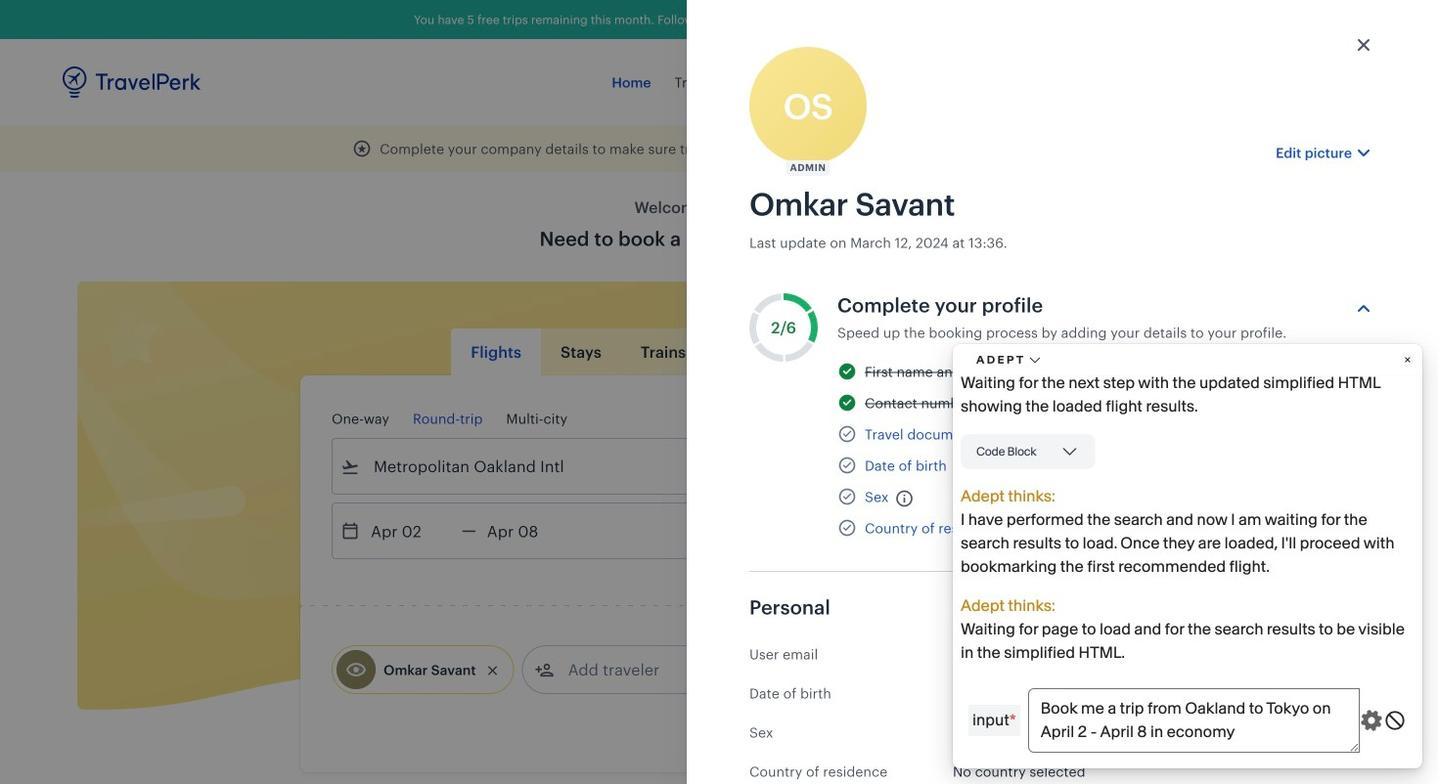 Task type: describe. For each thing, give the bounding box(es) containing it.
Add traveler search field
[[554, 655, 758, 686]]

Depart text field
[[360, 504, 462, 559]]



Task type: locate. For each thing, give the bounding box(es) containing it.
To search field
[[773, 451, 1080, 482]]

Return text field
[[476, 504, 578, 559]]

From search field
[[360, 451, 667, 482]]



Task type: vqa. For each thing, say whether or not it's contained in the screenshot.
Add traveler search box
yes



